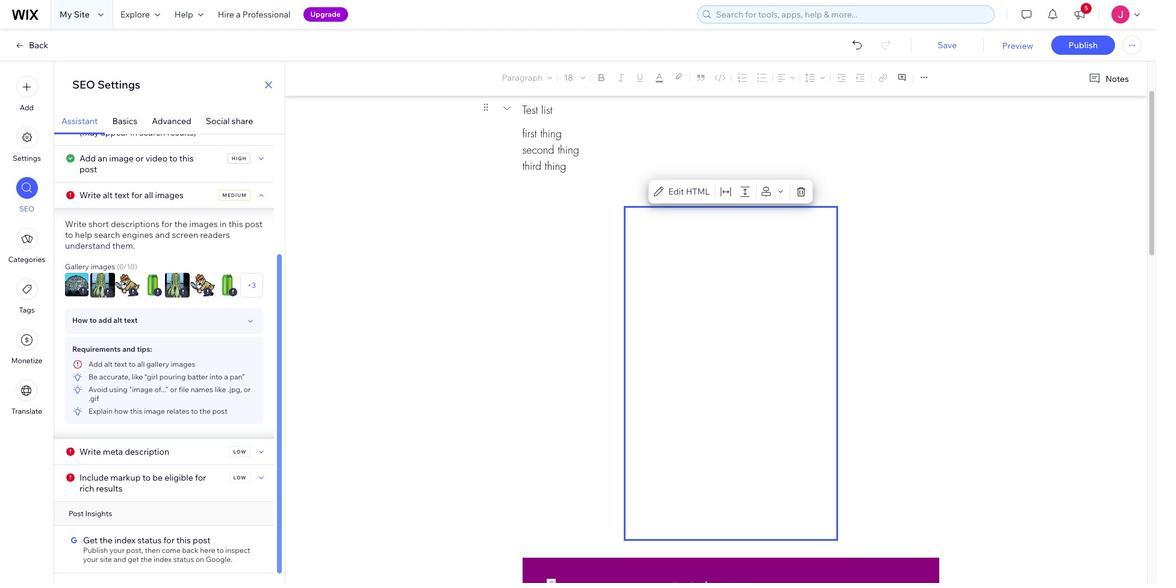 Task type: locate. For each thing, give the bounding box(es) containing it.
0 horizontal spatial index
[[114, 535, 136, 546]]

2 vertical spatial write
[[80, 446, 101, 457]]

0 horizontal spatial search
[[94, 229, 120, 240]]

avoid
[[89, 385, 108, 394]]

relates
[[167, 407, 189, 416]]

seo up assistant in the top of the page
[[72, 78, 95, 92]]

0 vertical spatial search
[[139, 127, 165, 138]]

inspect
[[225, 546, 250, 555]]

first thing second thing third thing
[[522, 126, 579, 173]]

write meta description
[[80, 446, 169, 457]]

for right eligible
[[195, 472, 206, 483]]

to
[[139, 116, 147, 127], [169, 153, 177, 164], [65, 229, 73, 240], [90, 316, 97, 325], [129, 360, 136, 369], [191, 407, 198, 416], [143, 472, 151, 483], [217, 546, 224, 555]]

for
[[131, 190, 143, 201], [161, 219, 172, 229], [195, 472, 206, 483], [164, 535, 175, 546]]

1 vertical spatial add
[[80, 153, 96, 164]]

1 horizontal spatial your
[[110, 546, 125, 555]]

write up short
[[80, 190, 101, 201]]

social share
[[206, 116, 253, 126]]

2 vertical spatial text
[[114, 360, 127, 369]]

0 horizontal spatial your
[[83, 555, 98, 564]]

screen
[[172, 229, 198, 240]]

post inside allow this post to get indexed (may appear in search results)
[[119, 116, 137, 127]]

thing right second
[[558, 143, 579, 157]]

search
[[139, 127, 165, 138], [94, 229, 120, 240]]

to up accurate,
[[129, 360, 136, 369]]

1 vertical spatial index
[[154, 555, 172, 564]]

0 vertical spatial get
[[149, 116, 162, 127]]

your left post,
[[110, 546, 125, 555]]

write left short
[[65, 219, 86, 229]]

to inside include markup to be eligible for rich results
[[143, 472, 151, 483]]

0 horizontal spatial a
[[224, 372, 228, 381]]

thing right third
[[545, 159, 566, 173]]

appear
[[101, 127, 128, 138]]

like down "into"
[[215, 385, 226, 394]]

0 vertical spatial a
[[236, 9, 241, 20]]

1 low from the top
[[233, 449, 247, 455]]

readers
[[200, 229, 230, 240]]

seo up categories button
[[19, 204, 34, 213]]

0 vertical spatial write
[[80, 190, 101, 201]]

text for to
[[114, 360, 127, 369]]

5 button
[[1067, 0, 1093, 29]]

get left then
[[128, 555, 139, 564]]

the left the come
[[141, 555, 152, 564]]

image down of..."
[[144, 407, 165, 416]]

write for write alt text for all images
[[80, 190, 101, 201]]

the down names
[[200, 407, 211, 416]]

results)
[[167, 127, 196, 138]]

post left an
[[80, 164, 97, 175]]

search right the help
[[94, 229, 120, 240]]

1 horizontal spatial like
[[215, 385, 226, 394]]

come
[[162, 546, 181, 555]]

1 horizontal spatial in
[[220, 219, 227, 229]]

add up settings button
[[20, 103, 34, 112]]

indexed
[[164, 116, 195, 127]]

or left file
[[170, 385, 177, 394]]

all
[[144, 190, 153, 201], [137, 360, 145, 369]]

1 horizontal spatial publish
[[1069, 40, 1098, 51]]

and left tips:
[[122, 345, 135, 354]]

seo
[[72, 78, 95, 92], [19, 204, 34, 213]]

seo button
[[16, 177, 38, 213]]

0 horizontal spatial image
[[109, 153, 134, 164]]

this down 'medium'
[[229, 219, 243, 229]]

low
[[233, 449, 247, 455], [233, 475, 247, 481]]

to right here
[[217, 546, 224, 555]]

your left site
[[83, 555, 98, 564]]

a right hire
[[236, 9, 241, 20]]

alt up short
[[103, 190, 113, 201]]

0 horizontal spatial publish
[[83, 546, 108, 555]]

for right then
[[164, 535, 175, 546]]

post inside write short descriptions for the images in this post to help search engines and screen readers understand them.
[[245, 219, 263, 229]]

search inside write short descriptions for the images in this post to help search engines and screen readers understand them.
[[94, 229, 120, 240]]

0 vertical spatial publish
[[1069, 40, 1098, 51]]

menu
[[0, 69, 54, 423]]

back button
[[14, 40, 48, 51]]

all up descriptions
[[144, 190, 153, 201]]

0 vertical spatial status
[[137, 535, 162, 546]]

seo inside button
[[19, 204, 34, 213]]

save
[[938, 40, 957, 51]]

and
[[155, 229, 170, 240], [122, 345, 135, 354], [114, 555, 126, 564]]

0 vertical spatial and
[[155, 229, 170, 240]]

video
[[146, 153, 167, 164]]

settings up seo button
[[13, 154, 41, 163]]

your
[[110, 546, 125, 555], [83, 555, 98, 564]]

1 horizontal spatial or
[[170, 385, 177, 394]]

(may
[[80, 127, 99, 138]]

settings
[[97, 78, 140, 92], [13, 154, 41, 163]]

into
[[210, 372, 223, 381]]

1 vertical spatial write
[[65, 219, 86, 229]]

1 vertical spatial all
[[137, 360, 145, 369]]

the right get
[[100, 535, 113, 546]]

"girl
[[145, 372, 158, 381]]

2 vertical spatial alt
[[104, 360, 113, 369]]

post down 'medium'
[[245, 219, 263, 229]]

1 vertical spatial like
[[215, 385, 226, 394]]

Search for tools, apps, help & more... field
[[712, 6, 991, 23]]

index left back at the left
[[154, 555, 172, 564]]

tab list
[[54, 108, 285, 134]]

0 vertical spatial image
[[109, 153, 134, 164]]

to right video
[[169, 153, 177, 164]]

monetize
[[11, 356, 42, 365]]

understand
[[65, 240, 110, 251]]

write inside write short descriptions for the images in this post to help search engines and screen readers understand them.
[[65, 219, 86, 229]]

seo settings
[[72, 78, 140, 92]]

get
[[149, 116, 162, 127], [128, 555, 139, 564]]

description
[[125, 446, 169, 457]]

0 horizontal spatial or
[[136, 153, 144, 164]]

1 horizontal spatial get
[[149, 116, 162, 127]]

my site
[[60, 9, 90, 20]]

1 vertical spatial low
[[233, 475, 247, 481]]

0 vertical spatial text
[[115, 190, 130, 201]]

0 vertical spatial add
[[20, 103, 34, 112]]

alt up accurate,
[[104, 360, 113, 369]]

for right engines on the top left
[[161, 219, 172, 229]]

1 horizontal spatial image
[[144, 407, 165, 416]]

0 vertical spatial seo
[[72, 78, 95, 92]]

1 vertical spatial a
[[224, 372, 228, 381]]

get inside allow this post to get indexed (may appear in search results)
[[149, 116, 162, 127]]

post right allow on the top of the page
[[119, 116, 137, 127]]

alt right add
[[113, 316, 122, 325]]

or inside add an image or video to this post
[[136, 153, 144, 164]]

0 vertical spatial in
[[130, 127, 137, 138]]

include markup to be eligible for rich results
[[80, 472, 206, 494]]

to right basics
[[139, 116, 147, 127]]

or left video
[[136, 153, 144, 164]]

in down basics
[[130, 127, 137, 138]]

1 vertical spatial text
[[124, 316, 138, 325]]

this inside add an image or video to this post
[[179, 153, 194, 164]]

2 vertical spatial add
[[89, 360, 103, 369]]

hire a professional
[[218, 9, 291, 20]]

2 vertical spatial and
[[114, 555, 126, 564]]

1 horizontal spatial a
[[236, 9, 241, 20]]

seo for seo
[[19, 204, 34, 213]]

1 horizontal spatial status
[[173, 555, 194, 564]]

post inside get the index status for this post publish your post, then come back here to inspect your site and get the index status on google.
[[193, 535, 210, 546]]

list
[[541, 103, 553, 117]]

help button
[[167, 0, 211, 29]]

add up be
[[89, 360, 103, 369]]

results
[[96, 483, 123, 494]]

alt for write
[[103, 190, 113, 201]]

this inside allow this post to get indexed (may appear in search results)
[[103, 116, 117, 127]]

eligible
[[165, 472, 193, 483]]

post
[[69, 509, 84, 518]]

index
[[114, 535, 136, 546], [154, 555, 172, 564]]

settings up basics
[[97, 78, 140, 92]]

and left screen
[[155, 229, 170, 240]]

add inside button
[[20, 103, 34, 112]]

back
[[182, 546, 198, 555]]

0 vertical spatial alt
[[103, 190, 113, 201]]

add left an
[[80, 153, 96, 164]]

all for gallery
[[137, 360, 145, 369]]

to inside add an image or video to this post
[[169, 153, 177, 164]]

0 horizontal spatial seo
[[19, 204, 34, 213]]

and inside get the index status for this post publish your post, then come back here to inspect your site and get the index status on google.
[[114, 555, 126, 564]]

0 vertical spatial all
[[144, 190, 153, 201]]

0 vertical spatial settings
[[97, 78, 140, 92]]

this down "results)"
[[179, 153, 194, 164]]

insights
[[85, 509, 112, 518]]

write left meta
[[80, 446, 101, 457]]

upgrade
[[310, 10, 341, 19]]

1 vertical spatial status
[[173, 555, 194, 564]]

1 horizontal spatial search
[[139, 127, 165, 138]]

high
[[232, 155, 247, 161]]

0 vertical spatial low
[[233, 449, 247, 455]]

search down advanced
[[139, 127, 165, 138]]

like up "image
[[132, 372, 143, 381]]

get left indexed
[[149, 116, 162, 127]]

to left be
[[143, 472, 151, 483]]

this inside write short descriptions for the images in this post to help search engines and screen readers understand them.
[[229, 219, 243, 229]]

1 vertical spatial seo
[[19, 204, 34, 213]]

publish down insights
[[83, 546, 108, 555]]

1 vertical spatial settings
[[13, 154, 41, 163]]

text right add
[[124, 316, 138, 325]]

publish down the 5 button
[[1069, 40, 1098, 51]]

image
[[109, 153, 134, 164], [144, 407, 165, 416]]

to inside allow this post to get indexed (may appear in search results)
[[139, 116, 147, 127]]

add inside add an image or video to this post
[[80, 153, 96, 164]]

paragraph
[[502, 72, 543, 83]]

index left then
[[114, 535, 136, 546]]

2 low from the top
[[233, 475, 247, 481]]

this right allow on the top of the page
[[103, 116, 117, 127]]

my
[[60, 9, 72, 20]]

text for for
[[115, 190, 130, 201]]

image right an
[[109, 153, 134, 164]]

1 vertical spatial in
[[220, 219, 227, 229]]

text up descriptions
[[115, 190, 130, 201]]

status left the come
[[137, 535, 162, 546]]

0 horizontal spatial like
[[132, 372, 143, 381]]

the left readers
[[174, 219, 187, 229]]

images
[[155, 190, 184, 201], [189, 219, 218, 229], [91, 262, 115, 271], [171, 360, 195, 369]]

all down tips:
[[137, 360, 145, 369]]

advanced button
[[145, 108, 199, 134]]

engines
[[122, 229, 153, 240]]

1 vertical spatial publish
[[83, 546, 108, 555]]

or
[[136, 153, 144, 164], [170, 385, 177, 394], [244, 385, 251, 394]]

to left the help
[[65, 229, 73, 240]]

help
[[175, 9, 193, 20]]

2 horizontal spatial or
[[244, 385, 251, 394]]

upgrade button
[[303, 7, 348, 22]]

html
[[686, 186, 710, 197]]

1 vertical spatial get
[[128, 555, 139, 564]]

0 horizontal spatial in
[[130, 127, 137, 138]]

0 vertical spatial like
[[132, 372, 143, 381]]

1 vertical spatial thing
[[558, 143, 579, 157]]

descriptions
[[111, 219, 159, 229]]

help
[[75, 229, 92, 240]]

text up accurate,
[[114, 360, 127, 369]]

thing up second
[[540, 126, 562, 140]]

add an image or video to this post
[[80, 153, 194, 175]]

0 horizontal spatial settings
[[13, 154, 41, 163]]

1 horizontal spatial seo
[[72, 78, 95, 92]]

2 vertical spatial thing
[[545, 159, 566, 173]]

in
[[130, 127, 137, 138], [220, 219, 227, 229]]

1 vertical spatial search
[[94, 229, 120, 240]]

meta
[[103, 446, 123, 457]]

0 horizontal spatial get
[[128, 555, 139, 564]]

and right site
[[114, 555, 126, 564]]

in down 'medium'
[[220, 219, 227, 229]]

post up on
[[193, 535, 210, 546]]

or right .jpg,
[[244, 385, 251, 394]]

a right "into"
[[224, 372, 228, 381]]

status left on
[[173, 555, 194, 564]]

of..."
[[155, 385, 168, 394]]

alt
[[103, 190, 113, 201], [113, 316, 122, 325], [104, 360, 113, 369]]

this left here
[[176, 535, 191, 546]]

write
[[80, 190, 101, 201], [65, 219, 86, 229], [80, 446, 101, 457]]



Task type: vqa. For each thing, say whether or not it's contained in the screenshot.
Paragraph
yes



Task type: describe. For each thing, give the bounding box(es) containing it.
add button
[[16, 76, 38, 112]]

professional
[[243, 9, 291, 20]]

0 vertical spatial thing
[[540, 126, 562, 140]]

third
[[522, 159, 541, 173]]

pan"
[[230, 372, 245, 381]]

using
[[109, 385, 128, 394]]

to left add
[[90, 316, 97, 325]]

post down names
[[212, 407, 228, 416]]

this right how
[[130, 407, 142, 416]]

second
[[522, 143, 554, 157]]

this inside get the index status for this post publish your post, then come back here to inspect your site and get the index status on google.
[[176, 535, 191, 546]]

get
[[83, 535, 98, 546]]

search inside allow this post to get indexed (may appear in search results)
[[139, 127, 165, 138]]

settings button
[[13, 126, 41, 163]]

add for add an image or video to this post
[[80, 153, 96, 164]]

low for write meta description
[[233, 449, 247, 455]]

gallery images (0/10)
[[65, 262, 137, 271]]

basics button
[[105, 108, 145, 134]]

all for images
[[144, 190, 153, 201]]

1 vertical spatial alt
[[113, 316, 122, 325]]

pouring
[[159, 372, 186, 381]]

post insights
[[69, 509, 112, 518]]

post inside add an image or video to this post
[[80, 164, 97, 175]]

publish inside get the index status for this post publish your post, then come back here to inspect your site and get the index status on google.
[[83, 546, 108, 555]]

seo for seo settings
[[72, 78, 95, 92]]

google.
[[206, 555, 232, 564]]

1 vertical spatial and
[[122, 345, 135, 354]]

0 vertical spatial index
[[114, 535, 136, 546]]

1 horizontal spatial settings
[[97, 78, 140, 92]]

for inside write short descriptions for the images in this post to help search engines and screen readers understand them.
[[161, 219, 172, 229]]

post,
[[126, 546, 143, 555]]

names
[[191, 385, 213, 394]]

to inside write short descriptions for the images in this post to help search engines and screen readers understand them.
[[65, 229, 73, 240]]

requirements
[[72, 345, 121, 354]]

.jpg,
[[228, 385, 242, 394]]

edit
[[669, 186, 684, 197]]

1 horizontal spatial index
[[154, 555, 172, 564]]

for inside get the index status for this post publish your post, then come back here to inspect your site and get the index status on google.
[[164, 535, 175, 546]]

medium
[[223, 192, 247, 198]]

in inside allow this post to get indexed (may appear in search results)
[[130, 127, 137, 138]]

to right relates
[[191, 407, 198, 416]]

how
[[114, 407, 128, 416]]

publish button
[[1052, 36, 1115, 55]]

site
[[100, 555, 112, 564]]

menu containing add
[[0, 69, 54, 423]]

first
[[522, 126, 537, 140]]

publish inside button
[[1069, 40, 1098, 51]]

site
[[74, 9, 90, 20]]

categories
[[8, 255, 45, 264]]

translate button
[[11, 379, 42, 416]]

tags button
[[16, 278, 38, 314]]

back
[[29, 40, 48, 51]]

0 horizontal spatial status
[[137, 535, 162, 546]]

hire
[[218, 9, 234, 20]]

how to add alt text
[[72, 316, 138, 325]]

them.
[[112, 240, 135, 251]]

tips:
[[137, 345, 152, 354]]

like inside avoid using "image of..." or file names like .jpg, or .gif
[[215, 385, 226, 394]]

hire a professional link
[[211, 0, 298, 29]]

alt for add
[[104, 360, 113, 369]]

social share button
[[199, 108, 260, 134]]

include
[[80, 472, 109, 483]]

explore
[[120, 9, 150, 20]]

on
[[196, 555, 204, 564]]

an
[[98, 153, 107, 164]]

edit html button
[[652, 183, 712, 200]]

"image
[[129, 385, 153, 394]]

write for write meta description
[[80, 446, 101, 457]]

save button
[[923, 40, 972, 51]]

be accurate, like "girl pouring batter into a pan"
[[89, 372, 245, 381]]

advanced
[[152, 116, 191, 126]]

paragraph button
[[500, 69, 555, 86]]

notes
[[1106, 73, 1129, 84]]

.gif
[[89, 394, 99, 403]]

in inside write short descriptions for the images in this post to help search engines and screen readers understand them.
[[220, 219, 227, 229]]

short
[[88, 219, 109, 229]]

get inside get the index status for this post publish your post, then come back here to inspect your site and get the index status on google.
[[128, 555, 139, 564]]

basics
[[112, 116, 137, 126]]

assistant
[[61, 116, 98, 126]]

1 vertical spatial image
[[144, 407, 165, 416]]

gallery
[[65, 262, 89, 271]]

here
[[200, 546, 215, 555]]

allow this post to get indexed (may appear in search results)
[[80, 116, 196, 138]]

test
[[522, 103, 538, 117]]

how
[[72, 316, 88, 325]]

add for add
[[20, 103, 34, 112]]

add for add alt text to all gallery images
[[89, 360, 103, 369]]

write alt text for all images
[[80, 190, 184, 201]]

avoid using "image of..." or file names like .jpg, or .gif
[[89, 385, 251, 403]]

5
[[1085, 4, 1088, 12]]

requirements and tips:
[[72, 345, 152, 354]]

explain how this image relates to the post
[[89, 407, 228, 416]]

to inside get the index status for this post publish your post, then come back here to inspect your site and get the index status on google.
[[217, 546, 224, 555]]

explain
[[89, 407, 113, 416]]

rich
[[80, 483, 94, 494]]

images inside write short descriptions for the images in this post to help search engines and screen readers understand them.
[[189, 219, 218, 229]]

image inside add an image or video to this post
[[109, 153, 134, 164]]

translate
[[11, 407, 42, 416]]

batter
[[187, 372, 208, 381]]

tab list containing assistant
[[54, 108, 285, 134]]

social
[[206, 116, 230, 126]]

write for write short descriptions for the images in this post to help search engines and screen readers understand them.
[[65, 219, 86, 229]]

add
[[98, 316, 112, 325]]

and inside write short descriptions for the images in this post to help search engines and screen readers understand them.
[[155, 229, 170, 240]]

for up descriptions
[[131, 190, 143, 201]]

add alt text to all gallery images
[[89, 360, 195, 369]]

the inside write short descriptions for the images in this post to help search engines and screen readers understand them.
[[174, 219, 187, 229]]

test list
[[522, 103, 553, 117]]

for inside include markup to be eligible for rich results
[[195, 472, 206, 483]]

preview
[[1002, 40, 1034, 51]]

low for include markup to be eligible for rich results
[[233, 475, 247, 481]]

notes button
[[1084, 70, 1133, 87]]

edit html
[[669, 186, 710, 197]]

write short descriptions for the images in this post to help search engines and screen readers understand them.
[[65, 219, 263, 251]]



